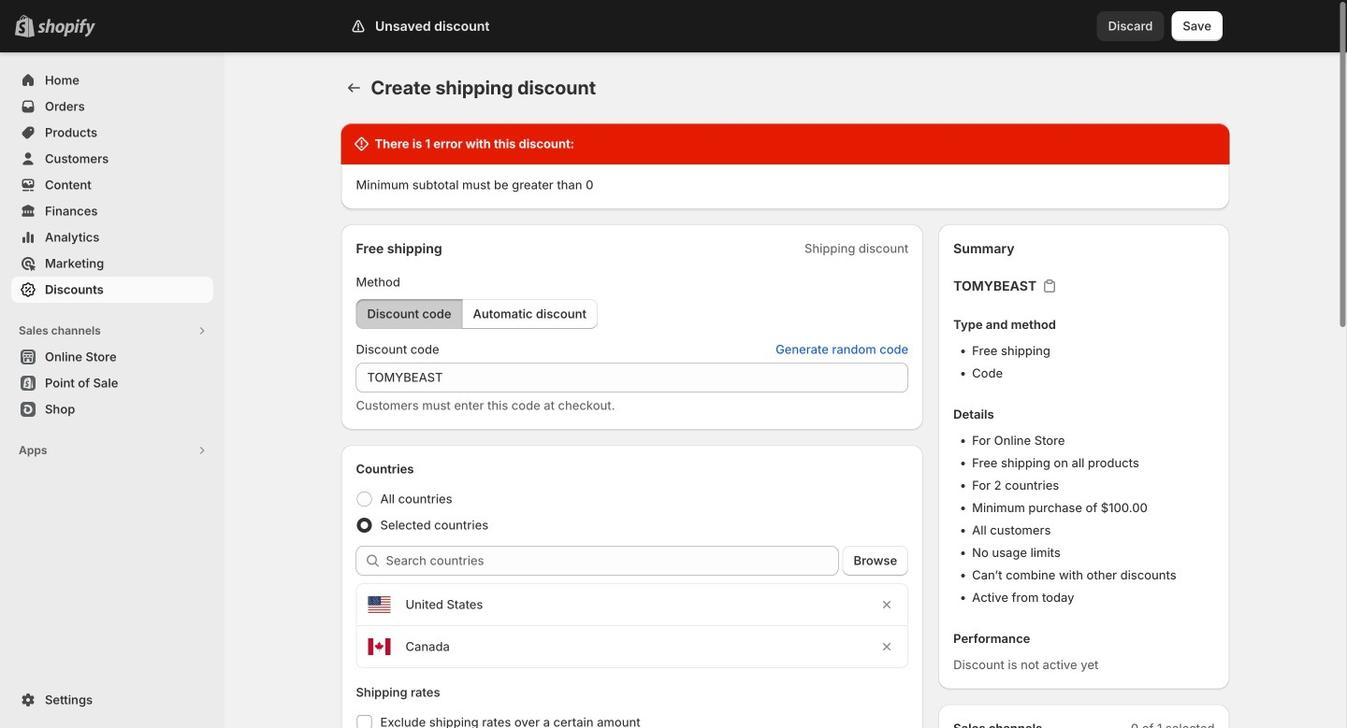 Task type: describe. For each thing, give the bounding box(es) containing it.
shopify image
[[37, 18, 95, 37]]



Task type: locate. For each thing, give the bounding box(es) containing it.
Search countries text field
[[386, 546, 839, 576]]

None text field
[[356, 363, 909, 393]]



